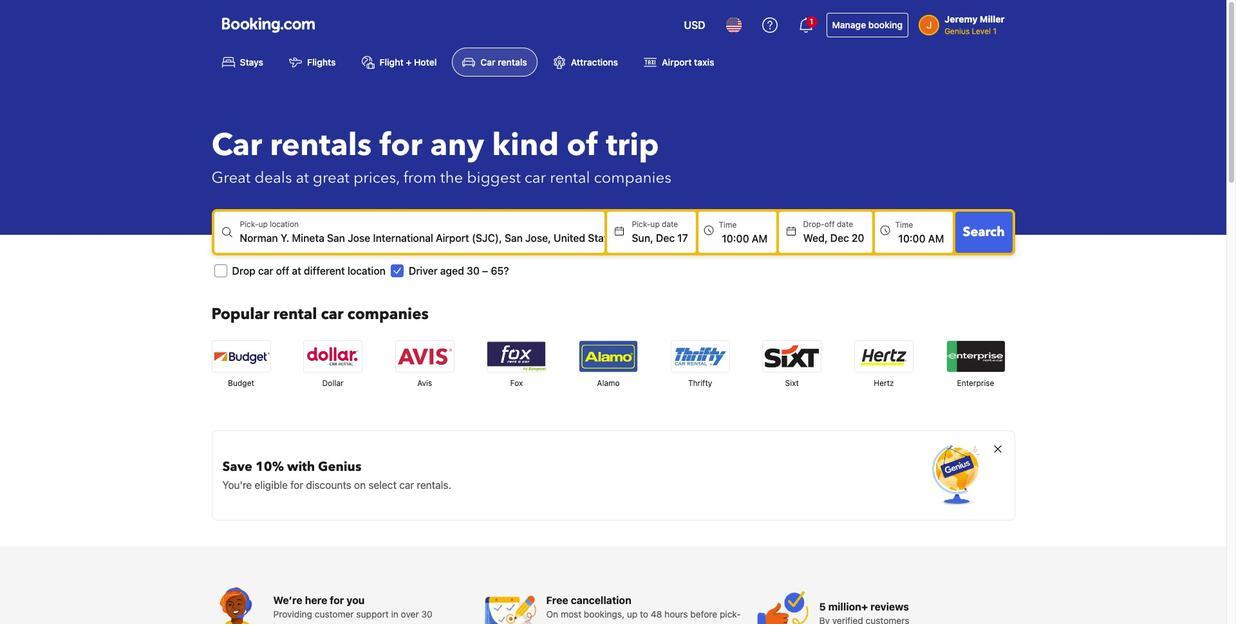 Task type: vqa. For each thing, say whether or not it's contained in the screenshot.
Flight + Hotel
yes



Task type: describe. For each thing, give the bounding box(es) containing it.
booking
[[869, 19, 903, 30]]

customer
[[315, 609, 354, 620]]

hertz logo image
[[855, 342, 913, 372]]

great
[[212, 168, 251, 189]]

in
[[391, 609, 399, 620]]

20
[[852, 233, 865, 244]]

usd
[[684, 19, 706, 31]]

wed,
[[803, 233, 828, 244]]

prices,
[[353, 168, 400, 189]]

car rentals
[[481, 57, 527, 68]]

alamo logo image
[[580, 342, 638, 372]]

genius inside jeremy miller genius level 1
[[945, 26, 970, 36]]

1 horizontal spatial location
[[348, 266, 386, 277]]

trip
[[606, 124, 659, 167]]

for for here
[[330, 595, 344, 607]]

1 inside button
[[810, 17, 814, 26]]

1 vertical spatial rental
[[273, 304, 317, 325]]

1 vertical spatial at
[[292, 266, 301, 277]]

we're
[[273, 595, 303, 607]]

over
[[401, 609, 419, 620]]

attractions link
[[543, 48, 629, 77]]

popular
[[212, 304, 270, 325]]

save
[[223, 459, 252, 476]]

5
[[820, 602, 826, 613]]

stays link
[[212, 48, 274, 77]]

5 million+ reviews image
[[758, 588, 809, 625]]

date for 20
[[837, 220, 853, 229]]

pick-up date sun, dec 17
[[632, 220, 688, 244]]

different
[[304, 266, 345, 277]]

popular rental car companies
[[212, 304, 429, 325]]

million+
[[829, 602, 868, 613]]

car inside save 10% with genius you're eligible for discounts on select car rentals.
[[399, 480, 414, 492]]

taxis
[[694, 57, 714, 68]]

select
[[369, 480, 397, 492]]

companies inside car rentals for any kind of trip great deals at great prices, from the biggest car rental companies
[[594, 168, 672, 189]]

up inside pick-up date sun, dec 17
[[651, 220, 660, 229]]

for inside save 10% with genius you're eligible for discounts on select car rentals.
[[290, 480, 303, 492]]

flight + hotel link
[[351, 48, 447, 77]]

kind
[[492, 124, 559, 167]]

discounts
[[306, 480, 351, 492]]

up down on
[[546, 622, 557, 625]]

genius inside save 10% with genius you're eligible for discounts on select car rentals.
[[318, 459, 362, 476]]

drop car off at different location
[[232, 266, 386, 277]]

fox
[[510, 379, 523, 389]]

hours
[[665, 609, 688, 620]]

airport taxis link
[[634, 48, 725, 77]]

car right drop
[[258, 266, 273, 277]]

rentals.
[[417, 480, 451, 492]]

Pick-up location field
[[240, 231, 605, 246]]

on
[[546, 609, 558, 620]]

before
[[691, 609, 718, 620]]

we're here for you image
[[212, 588, 263, 625]]

sixt
[[785, 379, 799, 389]]

car rentals for any kind of trip great deals at great prices, from the biggest car rental companies
[[212, 124, 672, 189]]

at inside car rentals for any kind of trip great deals at great prices, from the biggest car rental companies
[[296, 168, 309, 189]]

30 inside we're here for you providing customer support in over 30 languages
[[421, 609, 433, 620]]

1 button
[[791, 10, 822, 41]]

search
[[963, 224, 1005, 241]]

from
[[404, 168, 437, 189]]

enterprise logo image
[[947, 342, 1005, 372]]

driver
[[409, 266, 438, 277]]

airport taxis
[[662, 57, 714, 68]]

biggest
[[467, 168, 521, 189]]

avis
[[417, 379, 432, 389]]

airport
[[662, 57, 692, 68]]

1 vertical spatial off
[[276, 266, 289, 277]]

with
[[287, 459, 315, 476]]

flight
[[380, 57, 404, 68]]

most
[[561, 609, 582, 620]]

5 million+ reviews
[[820, 602, 909, 613]]

of
[[567, 124, 598, 167]]

rentals for car rentals
[[498, 57, 527, 68]]

bookings,
[[584, 609, 625, 620]]

flights
[[307, 57, 336, 68]]

budget
[[228, 379, 254, 389]]

attractions
[[571, 57, 618, 68]]

providing
[[273, 609, 312, 620]]

car for car rentals
[[481, 57, 496, 68]]

hotel
[[414, 57, 437, 68]]



Task type: locate. For each thing, give the bounding box(es) containing it.
1 vertical spatial 30
[[421, 609, 433, 620]]

usd button
[[677, 10, 713, 41]]

1 horizontal spatial dec
[[831, 233, 849, 244]]

sixt logo image
[[763, 342, 821, 372]]

+
[[406, 57, 412, 68]]

0 vertical spatial 30
[[467, 266, 480, 277]]

aged
[[440, 266, 464, 277]]

deals
[[254, 168, 292, 189]]

0 horizontal spatial 30
[[421, 609, 433, 620]]

genius
[[945, 26, 970, 36], [318, 459, 362, 476]]

2 pick- from the left
[[632, 220, 651, 229]]

0 vertical spatial genius
[[945, 26, 970, 36]]

1 date from the left
[[662, 220, 678, 229]]

0 vertical spatial at
[[296, 168, 309, 189]]

manage booking link
[[827, 13, 909, 37]]

dec for wed,
[[831, 233, 849, 244]]

off right drop
[[276, 266, 289, 277]]

car up dollar logo at the left
[[321, 304, 344, 325]]

1 horizontal spatial 1
[[993, 26, 997, 36]]

dec left 17
[[656, 233, 675, 244]]

location
[[270, 220, 299, 229], [348, 266, 386, 277]]

pick-
[[720, 609, 741, 620]]

drop-
[[803, 220, 825, 229]]

thrifty logo image
[[671, 342, 729, 372]]

pick- inside pick-up date sun, dec 17
[[632, 220, 651, 229]]

free
[[546, 595, 569, 607]]

pick- up sun,
[[632, 220, 651, 229]]

jeremy miller genius level 1
[[945, 14, 1005, 36]]

48
[[651, 609, 662, 620]]

1 horizontal spatial date
[[837, 220, 853, 229]]

17
[[678, 233, 688, 244]]

great
[[313, 168, 350, 189]]

1 vertical spatial rentals
[[270, 124, 372, 167]]

car
[[525, 168, 546, 189], [258, 266, 273, 277], [321, 304, 344, 325], [399, 480, 414, 492]]

30 right over
[[421, 609, 433, 620]]

free cancellation on most bookings, up to 48 hours before pick- up
[[546, 595, 741, 625]]

date up 20 on the top right
[[837, 220, 853, 229]]

dollar logo image
[[304, 342, 362, 372]]

driver aged 30 – 65?
[[409, 266, 509, 277]]

for for rentals
[[380, 124, 423, 167]]

dec
[[656, 233, 675, 244], [831, 233, 849, 244]]

pick-up location
[[240, 220, 299, 229]]

car
[[481, 57, 496, 68], [212, 124, 262, 167]]

0 vertical spatial rental
[[550, 168, 590, 189]]

enterprise
[[957, 379, 995, 389]]

for up customer
[[330, 595, 344, 607]]

0 vertical spatial car
[[481, 57, 496, 68]]

1 vertical spatial companies
[[347, 304, 429, 325]]

1
[[810, 17, 814, 26], [993, 26, 997, 36]]

companies
[[594, 168, 672, 189], [347, 304, 429, 325]]

at
[[296, 168, 309, 189], [292, 266, 301, 277]]

for
[[380, 124, 423, 167], [290, 480, 303, 492], [330, 595, 344, 607]]

date for 17
[[662, 220, 678, 229]]

pick- for pick-up date sun, dec 17
[[632, 220, 651, 229]]

fox logo image
[[488, 342, 546, 372]]

0 horizontal spatial companies
[[347, 304, 429, 325]]

0 vertical spatial off
[[825, 220, 835, 229]]

dec inside drop-off date wed, dec 20
[[831, 233, 849, 244]]

rental
[[550, 168, 590, 189], [273, 304, 317, 325]]

date
[[662, 220, 678, 229], [837, 220, 853, 229]]

up down deals
[[259, 220, 268, 229]]

reviews
[[871, 602, 909, 613]]

0 horizontal spatial 1
[[810, 17, 814, 26]]

off
[[825, 220, 835, 229], [276, 266, 289, 277]]

0 horizontal spatial off
[[276, 266, 289, 277]]

1 horizontal spatial rentals
[[498, 57, 527, 68]]

car right hotel
[[481, 57, 496, 68]]

1 horizontal spatial car
[[481, 57, 496, 68]]

dec left 20 on the top right
[[831, 233, 849, 244]]

0 vertical spatial rentals
[[498, 57, 527, 68]]

0 horizontal spatial for
[[290, 480, 303, 492]]

languages
[[273, 622, 316, 625]]

rentals for car rentals for any kind of trip great deals at great prices, from the biggest car rental companies
[[270, 124, 372, 167]]

car down kind
[[525, 168, 546, 189]]

date up 17
[[662, 220, 678, 229]]

1 horizontal spatial companies
[[594, 168, 672, 189]]

jeremy
[[945, 14, 978, 24]]

companies down trip
[[594, 168, 672, 189]]

65?
[[491, 266, 509, 277]]

manage booking
[[832, 19, 903, 30]]

1 inside jeremy miller genius level 1
[[993, 26, 997, 36]]

0 horizontal spatial car
[[212, 124, 262, 167]]

here
[[305, 595, 327, 607]]

at left different
[[292, 266, 301, 277]]

dec inside pick-up date sun, dec 17
[[656, 233, 675, 244]]

drop-off date wed, dec 20
[[803, 220, 865, 244]]

rental inside car rentals for any kind of trip great deals at great prices, from the biggest car rental companies
[[550, 168, 590, 189]]

we're here for you providing customer support in over 30 languages
[[273, 595, 433, 625]]

eligible
[[255, 480, 288, 492]]

1 horizontal spatial 30
[[467, 266, 480, 277]]

0 vertical spatial for
[[380, 124, 423, 167]]

0 vertical spatial companies
[[594, 168, 672, 189]]

10%
[[256, 459, 284, 476]]

2 date from the left
[[837, 220, 853, 229]]

hertz
[[874, 379, 894, 389]]

for up the from
[[380, 124, 423, 167]]

car rentals link
[[452, 48, 538, 77]]

for inside car rentals for any kind of trip great deals at great prices, from the biggest car rental companies
[[380, 124, 423, 167]]

0 horizontal spatial rentals
[[270, 124, 372, 167]]

pick- for pick-up location
[[240, 220, 259, 229]]

manage
[[832, 19, 866, 30]]

companies down driver
[[347, 304, 429, 325]]

for down with
[[290, 480, 303, 492]]

1 down 'miller'
[[993, 26, 997, 36]]

pick- up drop
[[240, 220, 259, 229]]

free cancellation image
[[485, 588, 536, 625]]

car inside car rentals for any kind of trip great deals at great prices, from the biggest car rental companies
[[525, 168, 546, 189]]

up up sun,
[[651, 220, 660, 229]]

1 vertical spatial for
[[290, 480, 303, 492]]

1 vertical spatial location
[[348, 266, 386, 277]]

search button
[[955, 212, 1013, 253]]

at left great
[[296, 168, 309, 189]]

2 vertical spatial for
[[330, 595, 344, 607]]

rental down drop car off at different location
[[273, 304, 317, 325]]

location down deals
[[270, 220, 299, 229]]

car right select
[[399, 480, 414, 492]]

genius down "jeremy"
[[945, 26, 970, 36]]

car inside car rentals for any kind of trip great deals at great prices, from the biggest car rental companies
[[212, 124, 262, 167]]

rentals inside car rentals link
[[498, 57, 527, 68]]

location right different
[[348, 266, 386, 277]]

sun,
[[632, 233, 654, 244]]

0 horizontal spatial dec
[[656, 233, 675, 244]]

1 vertical spatial genius
[[318, 459, 362, 476]]

you're
[[223, 480, 252, 492]]

save 10% with genius you're eligible for discounts on select car rentals.
[[223, 459, 451, 492]]

2 horizontal spatial for
[[380, 124, 423, 167]]

up left to
[[627, 609, 638, 620]]

avis logo image
[[396, 342, 454, 372]]

car up great
[[212, 124, 262, 167]]

0 horizontal spatial pick-
[[240, 220, 259, 229]]

date inside drop-off date wed, dec 20
[[837, 220, 853, 229]]

drop
[[232, 266, 256, 277]]

off up wed,
[[825, 220, 835, 229]]

1 horizontal spatial off
[[825, 220, 835, 229]]

genius up "discounts"
[[318, 459, 362, 476]]

30
[[467, 266, 480, 277], [421, 609, 433, 620]]

1 horizontal spatial rental
[[550, 168, 590, 189]]

any
[[430, 124, 484, 167]]

support
[[356, 609, 389, 620]]

0 horizontal spatial location
[[270, 220, 299, 229]]

rentals
[[498, 57, 527, 68], [270, 124, 372, 167]]

rentals inside car rentals for any kind of trip great deals at great prices, from the biggest car rental companies
[[270, 124, 372, 167]]

thrifty
[[688, 379, 713, 389]]

booking.com online hotel reservations image
[[222, 17, 315, 33]]

1 pick- from the left
[[240, 220, 259, 229]]

flights link
[[279, 48, 346, 77]]

1 horizontal spatial genius
[[945, 26, 970, 36]]

dollar
[[322, 379, 344, 389]]

30 left –
[[467, 266, 480, 277]]

level
[[972, 26, 991, 36]]

–
[[482, 266, 488, 277]]

1 left manage
[[810, 17, 814, 26]]

up
[[259, 220, 268, 229], [651, 220, 660, 229], [627, 609, 638, 620], [546, 622, 557, 625]]

0 horizontal spatial date
[[662, 220, 678, 229]]

2 dec from the left
[[831, 233, 849, 244]]

1 horizontal spatial for
[[330, 595, 344, 607]]

1 dec from the left
[[656, 233, 675, 244]]

to
[[640, 609, 648, 620]]

the
[[440, 168, 463, 189]]

on
[[354, 480, 366, 492]]

rental down of
[[550, 168, 590, 189]]

1 vertical spatial car
[[212, 124, 262, 167]]

you
[[347, 595, 365, 607]]

date inside pick-up date sun, dec 17
[[662, 220, 678, 229]]

alamo
[[597, 379, 620, 389]]

0 horizontal spatial rental
[[273, 304, 317, 325]]

stays
[[240, 57, 263, 68]]

dec for sun,
[[656, 233, 675, 244]]

for inside we're here for you providing customer support in over 30 languages
[[330, 595, 344, 607]]

flight + hotel
[[380, 57, 437, 68]]

miller
[[980, 14, 1005, 24]]

off inside drop-off date wed, dec 20
[[825, 220, 835, 229]]

budget logo image
[[212, 342, 270, 372]]

0 horizontal spatial genius
[[318, 459, 362, 476]]

0 vertical spatial location
[[270, 220, 299, 229]]

1 horizontal spatial pick-
[[632, 220, 651, 229]]

car for car rentals for any kind of trip great deals at great prices, from the biggest car rental companies
[[212, 124, 262, 167]]



